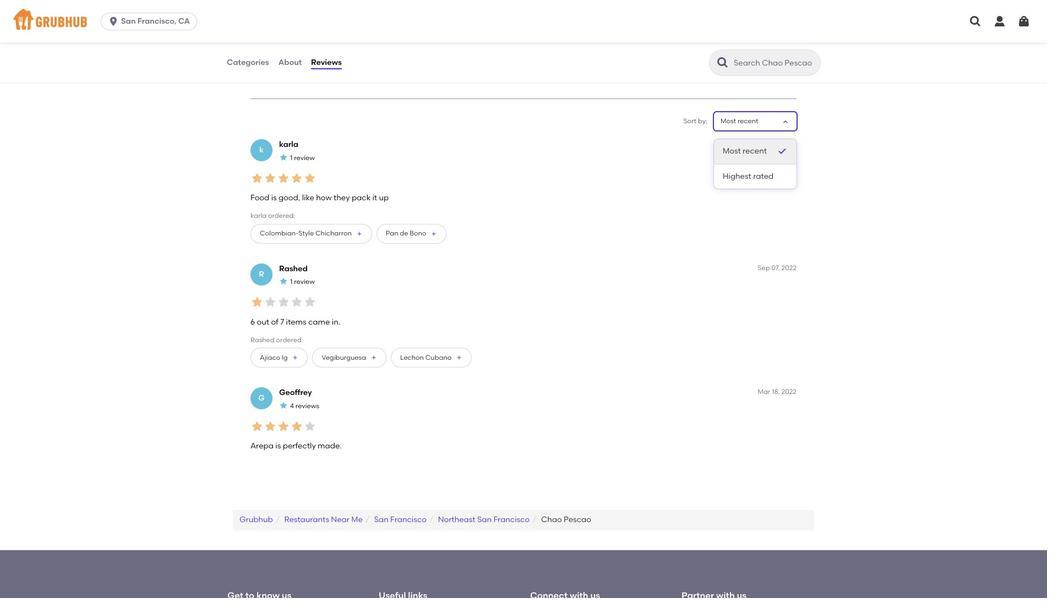 Task type: describe. For each thing, give the bounding box(es) containing it.
rated
[[753, 172, 774, 181]]

vegiburguesa
[[322, 354, 366, 362]]

vegiburguesa button
[[312, 348, 387, 368]]

made.
[[318, 442, 342, 451]]

san for san francisco, ca
[[121, 17, 136, 26]]

highest rated
[[723, 172, 774, 181]]

2 francisco from the left
[[494, 516, 530, 525]]

san francisco, ca
[[121, 17, 190, 26]]

restaurants
[[284, 516, 329, 525]]

came
[[308, 318, 330, 327]]

restaurants near me link
[[284, 516, 363, 525]]

karla for karla ordered:
[[251, 212, 267, 220]]

for
[[315, 36, 334, 52]]

geoffrey
[[279, 388, 312, 398]]

grubhub link
[[240, 516, 273, 525]]

svg image
[[1018, 15, 1031, 28]]

northeast san francisco
[[438, 516, 530, 525]]

2023
[[782, 140, 797, 148]]

highest
[[723, 172, 752, 181]]

0 vertical spatial 7
[[257, 72, 261, 82]]

most recent option
[[714, 139, 797, 164]]

near
[[331, 516, 350, 525]]

most inside field
[[721, 117, 736, 125]]

r
[[259, 270, 264, 279]]

sort by:
[[684, 117, 708, 125]]

lg
[[282, 354, 288, 362]]

sep 14, 2023
[[758, 140, 797, 148]]

reviews
[[296, 402, 319, 410]]

Search Chao Pescao search field
[[733, 58, 817, 68]]

0 horizontal spatial pescao
[[377, 36, 426, 52]]

they
[[334, 193, 350, 203]]

in.
[[332, 318, 340, 327]]

plus icon image for vegiburguesa
[[371, 355, 377, 361]]

reviews button
[[311, 43, 342, 83]]

2 horizontal spatial svg image
[[993, 15, 1007, 28]]

reviews for reviews for chao pescao
[[257, 36, 312, 52]]

up
[[379, 193, 389, 203]]

main navigation navigation
[[0, 0, 1047, 43]]

food
[[251, 193, 269, 203]]

1 vertical spatial pescao
[[564, 516, 591, 525]]

pan de bono button
[[377, 224, 447, 244]]

2022 for 6 out of 7 items came in.
[[782, 264, 797, 272]]

colombian-style chicharron
[[260, 230, 352, 237]]

2022 for arepa is perfectly made.
[[782, 388, 797, 396]]

about button
[[278, 43, 302, 83]]

san francisco, ca button
[[101, 13, 202, 30]]

pack
[[352, 193, 371, 203]]

reviews for reviews
[[311, 58, 342, 67]]

1 horizontal spatial svg image
[[969, 15, 982, 28]]

sep 07, 2022
[[758, 264, 797, 272]]

arepa is perfectly made.
[[251, 442, 342, 451]]

rashed ordered:
[[251, 336, 303, 344]]

plus icon image for lechon cubano
[[456, 355, 463, 361]]

karla ordered:
[[251, 212, 295, 220]]

review for rashed
[[294, 278, 315, 286]]

Sort by: field
[[721, 117, 759, 126]]

4 reviews
[[290, 402, 319, 410]]

categories button
[[226, 43, 270, 83]]

chicharron
[[316, 230, 352, 237]]

cubano
[[426, 354, 452, 362]]

caret down icon image
[[781, 117, 790, 126]]

good,
[[279, 193, 300, 203]]

san francisco link
[[374, 516, 427, 525]]

food is good, like how they pack it up
[[251, 193, 389, 203]]

it
[[372, 193, 377, 203]]

how
[[316, 193, 332, 203]]

search icon image
[[716, 56, 730, 69]]

6 out of 7 items came in.
[[251, 318, 340, 327]]

northeast san francisco link
[[438, 516, 530, 525]]

colombian-style chicharron button
[[251, 224, 372, 244]]

1 francisco from the left
[[390, 516, 427, 525]]

reviews for chao pescao
[[257, 36, 426, 52]]

1 review for karla
[[290, 154, 315, 162]]

perfectly
[[283, 442, 316, 451]]

4
[[290, 402, 294, 410]]

by:
[[698, 117, 708, 125]]



Task type: vqa. For each thing, say whether or not it's contained in the screenshot.
'CHEESE NORMAL CHEESE SELECT ONE'
no



Task type: locate. For each thing, give the bounding box(es) containing it.
is right food
[[271, 193, 277, 203]]

1 vertical spatial sep
[[758, 264, 770, 272]]

categories
[[227, 58, 269, 67]]

grubhub
[[240, 516, 273, 525]]

0 vertical spatial most recent
[[721, 117, 759, 125]]

san right me
[[374, 516, 389, 525]]

g
[[258, 394, 265, 403]]

recent left 14, at the top right of the page
[[743, 147, 767, 156]]

sort
[[684, 117, 697, 125]]

rashed for rashed
[[279, 264, 308, 274]]

14,
[[772, 140, 780, 148]]

rashed for rashed ordered:
[[251, 336, 275, 344]]

karla for karla
[[279, 140, 299, 149]]

svg image inside san francisco, ca button
[[108, 16, 119, 27]]

7 ratings
[[257, 72, 289, 82]]

0 vertical spatial 1 review
[[290, 154, 315, 162]]

plus icon image
[[356, 231, 363, 237], [431, 231, 437, 237], [292, 355, 299, 361], [371, 355, 377, 361], [456, 355, 463, 361]]

0 vertical spatial reviews
[[257, 36, 312, 52]]

0 vertical spatial 2022
[[782, 264, 797, 272]]

pan de bono
[[386, 230, 426, 237]]

0 vertical spatial chao
[[337, 36, 373, 52]]

1 horizontal spatial san
[[374, 516, 389, 525]]

plus icon image for pan de bono
[[431, 231, 437, 237]]

0 vertical spatial ordered:
[[268, 212, 295, 220]]

plus icon image for ajiaco lg
[[292, 355, 299, 361]]

2 review from the top
[[294, 278, 315, 286]]

most right by: on the right of the page
[[721, 117, 736, 125]]

0 vertical spatial 1
[[290, 154, 293, 162]]

rashed right r
[[279, 264, 308, 274]]

rashed down out
[[251, 336, 275, 344]]

san right "northeast"
[[477, 516, 492, 525]]

1 vertical spatial rashed
[[251, 336, 275, 344]]

most recent inside option
[[723, 147, 767, 156]]

1 right r
[[290, 278, 293, 286]]

6
[[251, 318, 255, 327]]

1 horizontal spatial francisco
[[494, 516, 530, 525]]

1 vertical spatial is
[[276, 442, 281, 451]]

1 vertical spatial most recent
[[723, 147, 767, 156]]

chao pescao
[[541, 516, 591, 525]]

plus icon image right "lg"
[[292, 355, 299, 361]]

0 vertical spatial most
[[721, 117, 736, 125]]

plus icon image inside vegiburguesa button
[[371, 355, 377, 361]]

pan
[[386, 230, 398, 237]]

francisco left chao pescao
[[494, 516, 530, 525]]

1 1 review from the top
[[290, 154, 315, 162]]

ajiaco lg
[[260, 354, 288, 362]]

most recent up most recent option
[[721, 117, 759, 125]]

0 horizontal spatial francisco
[[390, 516, 427, 525]]

2 horizontal spatial san
[[477, 516, 492, 525]]

san
[[121, 17, 136, 26], [374, 516, 389, 525], [477, 516, 492, 525]]

review
[[294, 154, 315, 162], [294, 278, 315, 286]]

0 vertical spatial recent
[[738, 117, 759, 125]]

plus icon image inside lechon cubano button
[[456, 355, 463, 361]]

plus icon image inside colombian-style chicharron button
[[356, 231, 363, 237]]

0 vertical spatial karla
[[279, 140, 299, 149]]

is right arepa
[[276, 442, 281, 451]]

chao
[[337, 36, 373, 52], [541, 516, 562, 525]]

1 review from the top
[[294, 154, 315, 162]]

1 vertical spatial reviews
[[311, 58, 342, 67]]

karla right k
[[279, 140, 299, 149]]

reviews
[[257, 36, 312, 52], [311, 58, 342, 67]]

sep left 07,
[[758, 264, 770, 272]]

0 vertical spatial pescao
[[377, 36, 426, 52]]

is for food
[[271, 193, 277, 203]]

check icon image
[[777, 146, 788, 157]]

about
[[278, 58, 302, 67]]

francisco
[[390, 516, 427, 525], [494, 516, 530, 525]]

san left francisco,
[[121, 17, 136, 26]]

0 vertical spatial review
[[294, 154, 315, 162]]

1 1 from the top
[[290, 154, 293, 162]]

northeast
[[438, 516, 476, 525]]

2 1 from the top
[[290, 278, 293, 286]]

7
[[257, 72, 261, 82], [280, 318, 284, 327]]

recent
[[738, 117, 759, 125], [743, 147, 767, 156]]

pescao
[[377, 36, 426, 52], [564, 516, 591, 525]]

plus icon image right cubano
[[456, 355, 463, 361]]

1 2022 from the top
[[782, 264, 797, 272]]

1 vertical spatial 7
[[280, 318, 284, 327]]

1 vertical spatial karla
[[251, 212, 267, 220]]

0 horizontal spatial rashed
[[251, 336, 275, 344]]

most recent
[[721, 117, 759, 125], [723, 147, 767, 156]]

reviews up the about
[[257, 36, 312, 52]]

reviews down for
[[311, 58, 342, 67]]

plus icon image right vegiburguesa
[[371, 355, 377, 361]]

recent inside option
[[743, 147, 767, 156]]

most inside option
[[723, 147, 741, 156]]

ajiaco
[[260, 354, 280, 362]]

like
[[302, 193, 314, 203]]

san for san francisco
[[374, 516, 389, 525]]

san francisco
[[374, 516, 427, 525]]

sep left 14, at the top right of the page
[[758, 140, 771, 148]]

1 vertical spatial chao
[[541, 516, 562, 525]]

karla down food
[[251, 212, 267, 220]]

lechon
[[400, 354, 424, 362]]

2022 right the 18, on the right bottom
[[782, 388, 797, 396]]

most up 'highest'
[[723, 147, 741, 156]]

0 vertical spatial is
[[271, 193, 277, 203]]

2 1 review from the top
[[290, 278, 315, 286]]

2 sep from the top
[[758, 264, 770, 272]]

1 sep from the top
[[758, 140, 771, 148]]

recent up most recent option
[[738, 117, 759, 125]]

1 vertical spatial most
[[723, 147, 741, 156]]

7 right of
[[280, 318, 284, 327]]

review up like
[[294, 154, 315, 162]]

ca
[[178, 17, 190, 26]]

ordered:
[[268, 212, 295, 220], [276, 336, 303, 344]]

7 left 'ratings'
[[257, 72, 261, 82]]

de
[[400, 230, 408, 237]]

ordered: for of
[[276, 336, 303, 344]]

bono
[[410, 230, 426, 237]]

18,
[[772, 388, 780, 396]]

is for arepa
[[276, 442, 281, 451]]

0 vertical spatial rashed
[[279, 264, 308, 274]]

k
[[259, 145, 264, 155]]

1 vertical spatial 1
[[290, 278, 293, 286]]

1 vertical spatial 2022
[[782, 388, 797, 396]]

plus icon image inside ajiaco lg button
[[292, 355, 299, 361]]

ratings
[[263, 72, 289, 82]]

style
[[299, 230, 314, 237]]

francisco left "northeast"
[[390, 516, 427, 525]]

0 horizontal spatial karla
[[251, 212, 267, 220]]

1 for rashed
[[290, 278, 293, 286]]

karla
[[279, 140, 299, 149], [251, 212, 267, 220]]

plus icon image right bono
[[431, 231, 437, 237]]

0 vertical spatial sep
[[758, 140, 771, 148]]

1 vertical spatial 1 review
[[290, 278, 315, 286]]

1 horizontal spatial rashed
[[279, 264, 308, 274]]

restaurants near me
[[284, 516, 363, 525]]

svg image
[[969, 15, 982, 28], [993, 15, 1007, 28], [108, 16, 119, 27]]

lechon cubano button
[[391, 348, 472, 368]]

ordered: up "lg"
[[276, 336, 303, 344]]

sep for 6 out of 7 items came in.
[[758, 264, 770, 272]]

is
[[271, 193, 277, 203], [276, 442, 281, 451]]

mar 18, 2022
[[758, 388, 797, 396]]

most
[[721, 117, 736, 125], [723, 147, 741, 156]]

07,
[[772, 264, 780, 272]]

rashed
[[279, 264, 308, 274], [251, 336, 275, 344]]

plus icon image for colombian-style chicharron
[[356, 231, 363, 237]]

of
[[271, 318, 279, 327]]

francisco,
[[138, 17, 176, 26]]

1 vertical spatial ordered:
[[276, 336, 303, 344]]

0 horizontal spatial san
[[121, 17, 136, 26]]

me
[[352, 516, 363, 525]]

san inside button
[[121, 17, 136, 26]]

1
[[290, 154, 293, 162], [290, 278, 293, 286]]

1 horizontal spatial karla
[[279, 140, 299, 149]]

arepa
[[251, 442, 274, 451]]

lechon cubano
[[400, 354, 452, 362]]

out
[[257, 318, 269, 327]]

1 for karla
[[290, 154, 293, 162]]

1 horizontal spatial pescao
[[564, 516, 591, 525]]

2022
[[782, 264, 797, 272], [782, 388, 797, 396]]

mar
[[758, 388, 771, 396]]

plus icon image inside pan de bono button
[[431, 231, 437, 237]]

ajiaco lg button
[[251, 348, 308, 368]]

plus icon image right the chicharron
[[356, 231, 363, 237]]

1 horizontal spatial 7
[[280, 318, 284, 327]]

1 review for rashed
[[290, 278, 315, 286]]

colombian-
[[260, 230, 299, 237]]

star icon image
[[257, 53, 273, 68], [273, 53, 288, 68], [288, 53, 303, 68], [303, 53, 319, 68], [303, 53, 319, 68], [319, 53, 334, 68], [279, 153, 288, 162], [251, 172, 264, 185], [264, 172, 277, 185], [277, 172, 290, 185], [290, 172, 303, 185], [303, 172, 317, 185], [279, 277, 288, 286], [251, 296, 264, 309], [264, 296, 277, 309], [277, 296, 290, 309], [290, 296, 303, 309], [303, 296, 317, 309], [279, 401, 288, 410], [251, 420, 264, 433], [264, 420, 277, 433], [277, 420, 290, 433], [290, 420, 303, 433], [303, 420, 317, 433]]

1 right k
[[290, 154, 293, 162]]

1 horizontal spatial chao
[[541, 516, 562, 525]]

ordered: for good,
[[268, 212, 295, 220]]

ordered: up colombian- at the left top of the page
[[268, 212, 295, 220]]

1 vertical spatial recent
[[743, 147, 767, 156]]

1 review up items
[[290, 278, 315, 286]]

2 2022 from the top
[[782, 388, 797, 396]]

items
[[286, 318, 307, 327]]

recent inside field
[[738, 117, 759, 125]]

reviews inside reviews button
[[311, 58, 342, 67]]

sep
[[758, 140, 771, 148], [758, 264, 770, 272]]

0 horizontal spatial svg image
[[108, 16, 119, 27]]

review up items
[[294, 278, 315, 286]]

0 horizontal spatial 7
[[257, 72, 261, 82]]

sep for food is good, like how they pack it up
[[758, 140, 771, 148]]

most recent up highest rated
[[723, 147, 767, 156]]

2022 right 07,
[[782, 264, 797, 272]]

0 horizontal spatial chao
[[337, 36, 373, 52]]

1 review up like
[[290, 154, 315, 162]]

review for karla
[[294, 154, 315, 162]]

1 vertical spatial review
[[294, 278, 315, 286]]



